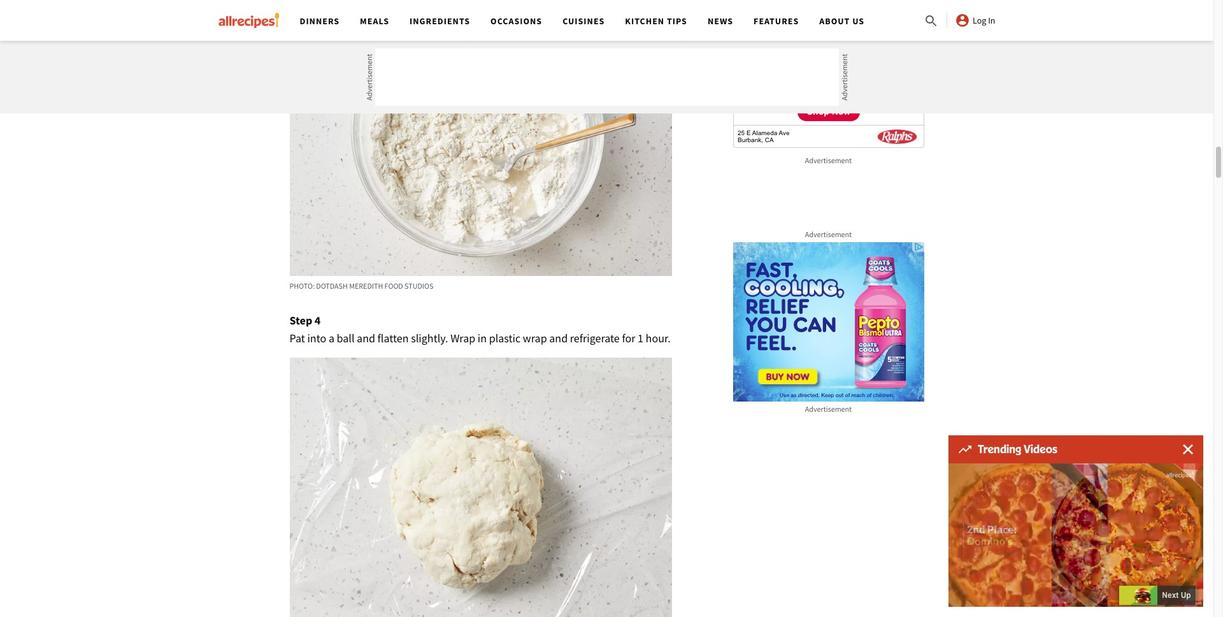 Task type: vqa. For each thing, say whether or not it's contained in the screenshot.
In
yes



Task type: describe. For each thing, give the bounding box(es) containing it.
meals
[[360, 15, 390, 27]]

account image
[[956, 13, 971, 28]]

next
[[1163, 589, 1179, 598]]

about
[[820, 15, 851, 27]]

cuisines
[[563, 15, 605, 27]]

water stirred in using a fork. image
[[290, 0, 672, 276]]

1
[[638, 331, 644, 346]]

plastic
[[489, 331, 521, 346]]

log in link
[[956, 13, 996, 28]]

slightly.
[[411, 331, 448, 346]]

occasions
[[491, 15, 543, 27]]

news link
[[708, 15, 734, 27]]

for
[[622, 331, 636, 346]]

ingredients link
[[410, 15, 470, 27]]

up
[[1182, 589, 1192, 598]]

2 and from the left
[[550, 331, 568, 346]]

in
[[478, 331, 487, 346]]

studios
[[405, 281, 434, 291]]

a
[[329, 331, 335, 346]]

dough pat into a ball, slightly flattened and wrapped in plastic wrap. image
[[290, 358, 672, 617]]

ingredients
[[410, 15, 470, 27]]

log in
[[973, 15, 996, 26]]

occasions link
[[491, 15, 543, 27]]

kitchen tips
[[626, 15, 688, 27]]

in
[[989, 15, 996, 26]]

dinners link
[[300, 15, 340, 27]]

features
[[754, 15, 799, 27]]

ball
[[337, 331, 355, 346]]

into
[[308, 331, 327, 346]]

kitchen tips link
[[626, 15, 688, 27]]

meals link
[[360, 15, 390, 27]]



Task type: locate. For each thing, give the bounding box(es) containing it.
cuisines link
[[563, 15, 605, 27]]

navigation containing dinners
[[290, 0, 924, 41]]

dinners
[[300, 15, 340, 27]]

and right wrap
[[550, 331, 568, 346]]

dotdash meredith food studios
[[316, 281, 434, 291]]

trending
[[978, 442, 1022, 456]]

about us
[[820, 15, 865, 27]]

advertisement region
[[375, 48, 839, 106], [733, 242, 925, 402]]

trending videos
[[978, 442, 1058, 456]]

1 and from the left
[[357, 331, 375, 346]]

meredith
[[349, 281, 383, 291]]

us
[[853, 15, 865, 27]]

navigation
[[290, 0, 924, 41]]

pat
[[290, 331, 305, 346]]

food
[[385, 281, 403, 291]]

1 horizontal spatial and
[[550, 331, 568, 346]]

hour.
[[646, 331, 671, 346]]

next up
[[1163, 589, 1192, 598]]

videos
[[1024, 442, 1058, 456]]

1 vertical spatial advertisement region
[[733, 242, 925, 402]]

pat into a ball and flatten slightly. wrap in plastic wrap and refrigerate for 1 hour.
[[290, 331, 671, 346]]

tips
[[667, 15, 688, 27]]

flatten
[[378, 331, 409, 346]]

and
[[357, 331, 375, 346], [550, 331, 568, 346]]

0 horizontal spatial and
[[357, 331, 375, 346]]

dotdash
[[316, 281, 348, 291]]

wrap
[[523, 331, 547, 346]]

about us link
[[820, 15, 865, 27]]

and right ball in the bottom of the page
[[357, 331, 375, 346]]

0 vertical spatial advertisement region
[[375, 48, 839, 106]]

kitchen
[[626, 15, 665, 27]]

log
[[973, 15, 987, 26]]

refrigerate
[[570, 331, 620, 346]]

search image
[[924, 13, 940, 29]]

close image
[[1184, 444, 1194, 454]]

home image
[[218, 13, 280, 28]]

wrap
[[451, 331, 476, 346]]

video player application
[[949, 463, 1204, 607]]

trending image
[[959, 446, 972, 453]]

features link
[[754, 15, 799, 27]]

news
[[708, 15, 734, 27]]



